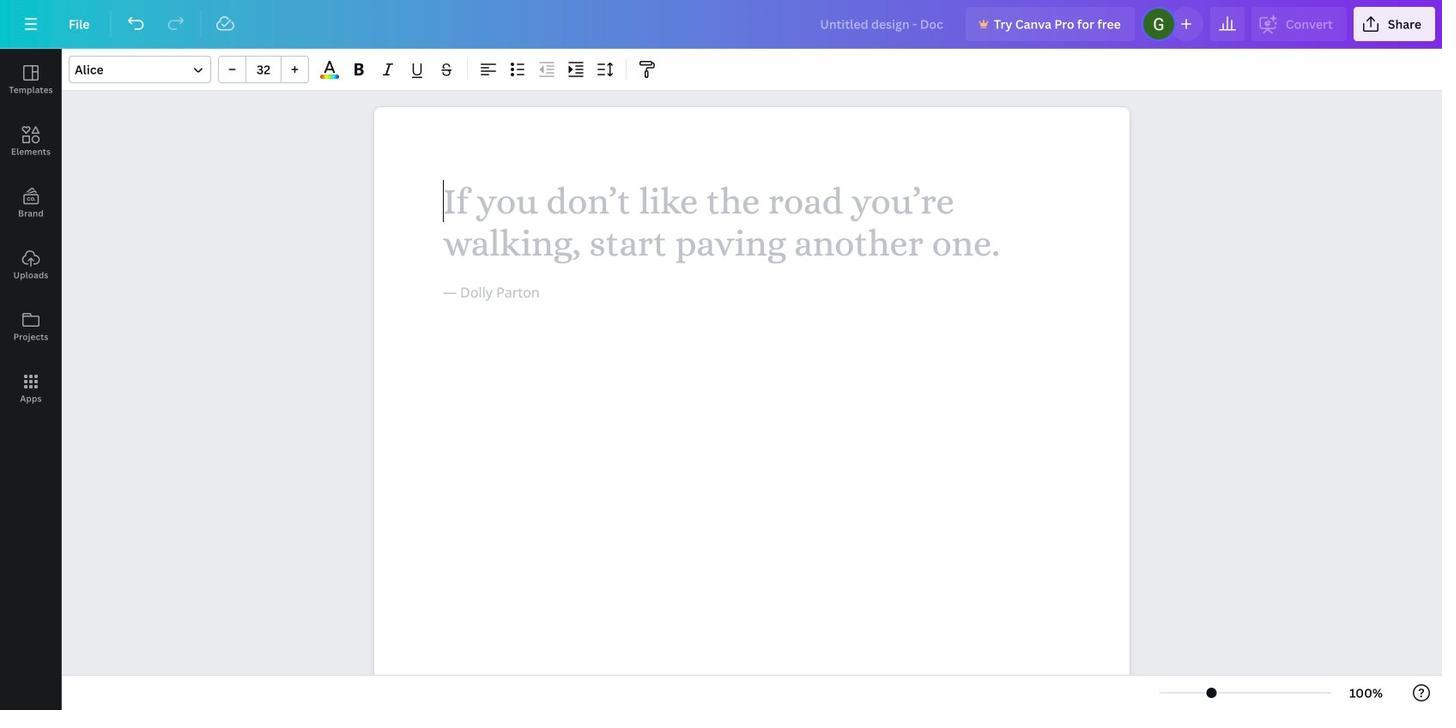 Task type: describe. For each thing, give the bounding box(es) containing it.
color range image
[[320, 75, 339, 79]]

Zoom button
[[1339, 680, 1394, 708]]

Design title text field
[[807, 7, 959, 41]]



Task type: vqa. For each thing, say whether or not it's contained in the screenshot.
Color range Icon
yes



Task type: locate. For each thing, give the bounding box(es) containing it.
main menu bar
[[0, 0, 1442, 49]]

None text field
[[374, 107, 1130, 711]]

side panel tab list
[[0, 49, 62, 420]]

group
[[218, 56, 309, 83]]

– – number field
[[252, 61, 276, 78]]



